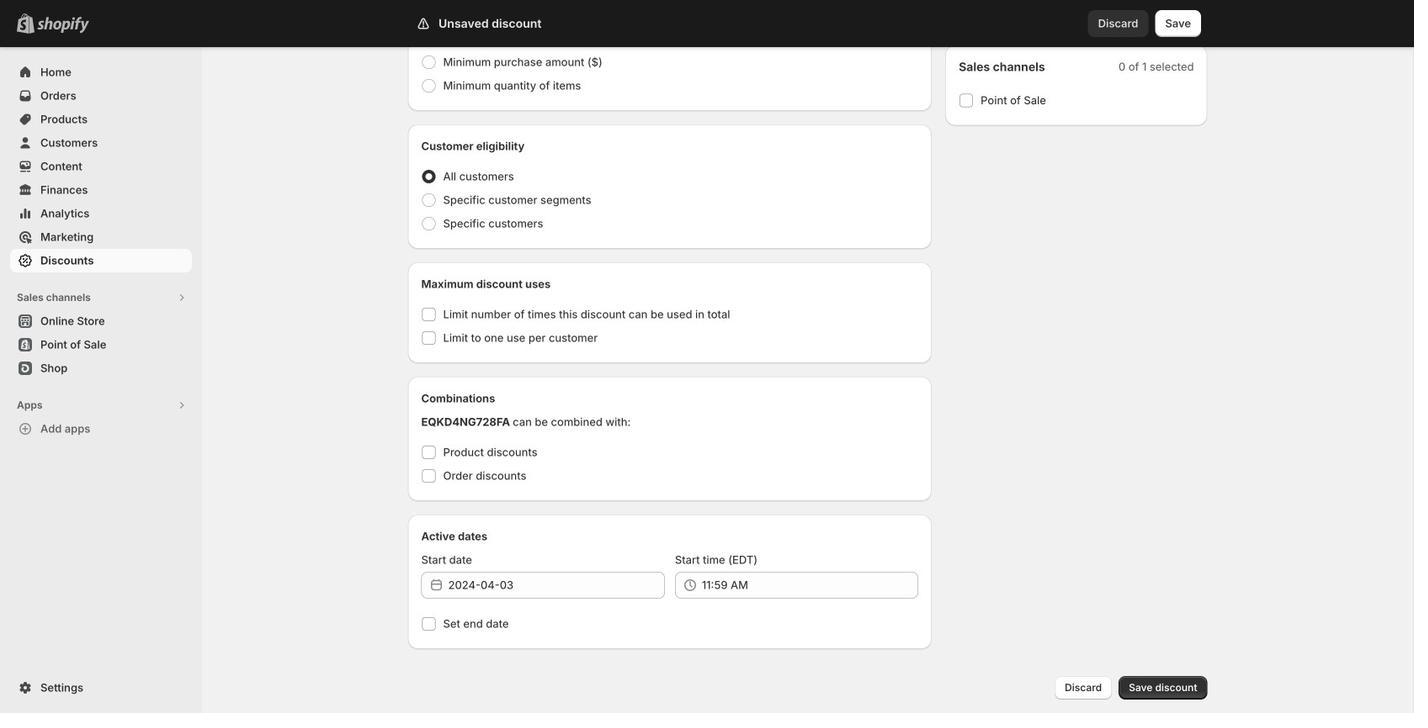 Task type: describe. For each thing, give the bounding box(es) containing it.
Enter time text field
[[702, 572, 919, 599]]



Task type: vqa. For each thing, say whether or not it's contained in the screenshot.
Shopify Image
yes



Task type: locate. For each thing, give the bounding box(es) containing it.
YYYY-MM-DD text field
[[448, 572, 665, 599]]

shopify image
[[37, 17, 89, 33]]



